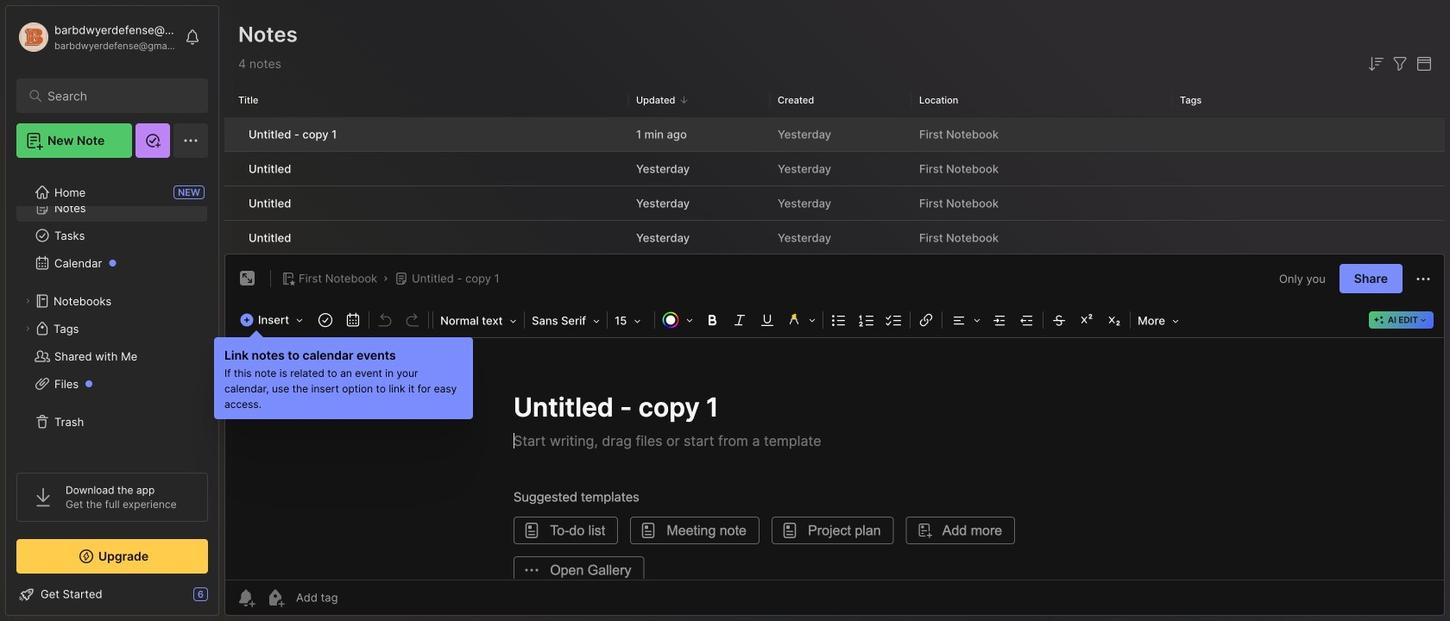 Task type: locate. For each thing, give the bounding box(es) containing it.
tree inside main element
[[6, 167, 219, 458]]

tree
[[6, 167, 219, 458]]

italic image
[[728, 308, 752, 333]]

underline image
[[756, 308, 780, 333]]

row group
[[225, 117, 1446, 257]]

bulleted list image
[[827, 308, 852, 333]]

Search text field
[[48, 88, 185, 105]]

font family image
[[527, 309, 606, 332]]

main element
[[0, 0, 225, 622]]

checklist image
[[883, 308, 907, 333]]

expand tags image
[[22, 324, 33, 334]]

font color image
[[657, 308, 699, 333]]

heading level image
[[435, 309, 523, 332]]

expand note image
[[238, 269, 258, 289]]

strikethrough image
[[1048, 308, 1072, 333]]

outdent image
[[1016, 308, 1040, 333]]

None search field
[[48, 86, 185, 106]]



Task type: describe. For each thing, give the bounding box(es) containing it.
calendar event image
[[341, 308, 365, 333]]

highlight image
[[782, 308, 821, 333]]

add tag image
[[265, 588, 286, 609]]

superscript image
[[1075, 308, 1100, 333]]

subscript image
[[1103, 308, 1127, 333]]

numbered list image
[[855, 308, 879, 333]]

insert image
[[236, 309, 312, 332]]

insert link image
[[915, 308, 939, 333]]

task image
[[314, 308, 338, 333]]

font size image
[[610, 309, 653, 332]]

Note Editor text field
[[225, 338, 1445, 580]]

alignment image
[[945, 308, 986, 333]]

more image
[[1133, 309, 1185, 332]]

expand notebooks image
[[22, 296, 33, 307]]

note window element
[[225, 254, 1446, 617]]

indent image
[[988, 308, 1012, 333]]

none search field inside main element
[[48, 86, 185, 106]]

bold image
[[701, 308, 725, 333]]

add a reminder image
[[236, 588, 257, 609]]



Task type: vqa. For each thing, say whether or not it's contained in the screenshot.
task ICON
yes



